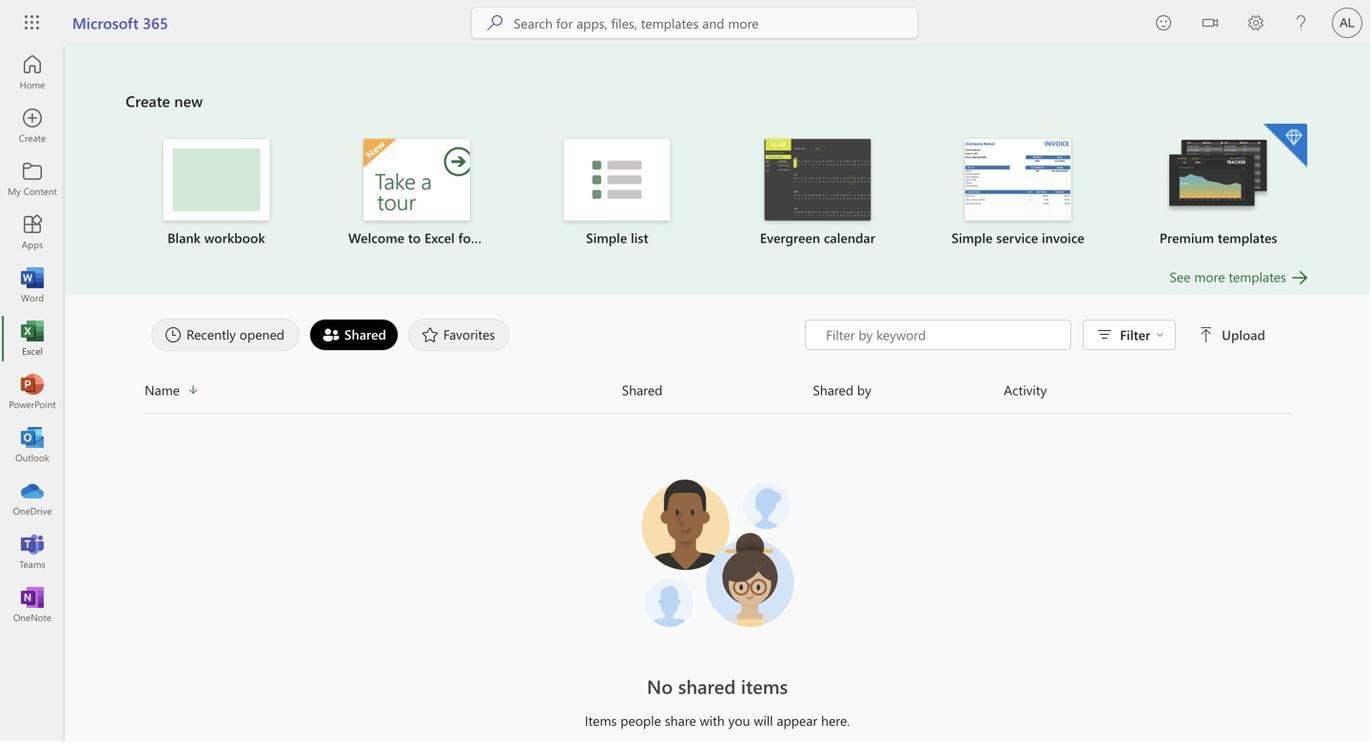 Task type: describe. For each thing, give the bounding box(es) containing it.
blank workbook
[[167, 229, 265, 246]]

workbook
[[204, 229, 265, 246]]

evergreen calendar element
[[729, 139, 907, 247]]

status inside no shared items main content
[[805, 320, 1270, 350]]

recently opened tab
[[147, 319, 304, 351]]

name button
[[145, 375, 622, 405]]

no
[[647, 674, 673, 699]]

apps image
[[23, 223, 42, 242]]

shared
[[678, 674, 736, 699]]

Search box. Suggestions appear as you type. search field
[[514, 8, 917, 38]]

for
[[458, 229, 476, 246]]

items
[[741, 674, 788, 699]]

al button
[[1325, 0, 1370, 46]]

name
[[145, 381, 180, 399]]

filter 
[[1120, 326, 1164, 344]]

share
[[665, 712, 696, 729]]

simple list image
[[564, 139, 671, 221]]

new
[[174, 90, 203, 111]]

simple for simple service invoice
[[952, 229, 993, 246]]

recently opened element
[[151, 319, 300, 351]]

row inside no shared items main content
[[145, 375, 1291, 414]]

 button
[[1188, 0, 1233, 49]]

simple for simple list
[[586, 229, 627, 246]]

items people share with you will appear here.
[[585, 712, 850, 729]]

home image
[[23, 63, 42, 82]]

items
[[585, 712, 617, 729]]

filter
[[1120, 326, 1151, 344]]

premium
[[1160, 229, 1214, 246]]

favorites tab
[[403, 319, 514, 351]]


[[1199, 327, 1214, 343]]

word image
[[23, 276, 42, 295]]

excel
[[425, 229, 455, 246]]


[[1203, 15, 1218, 30]]

premium templates element
[[1130, 124, 1308, 247]]

no shared items main content
[[65, 46, 1370, 741]]

evergreen calendar
[[760, 229, 875, 246]]

premium templates
[[1160, 229, 1278, 246]]

welcome to excel for the web
[[348, 229, 528, 246]]

web
[[503, 229, 528, 246]]

simple service invoice element
[[929, 139, 1107, 247]]

shared for shared button
[[622, 381, 663, 399]]

create image
[[23, 116, 42, 135]]

see more templates
[[1170, 268, 1287, 286]]

evergreen
[[760, 229, 820, 246]]

people
[[621, 712, 661, 729]]

create new
[[126, 90, 203, 111]]

more
[[1195, 268, 1225, 286]]

 upload
[[1199, 326, 1266, 344]]

by
[[857, 381, 872, 399]]



Task type: locate. For each thing, give the bounding box(es) containing it.
here.
[[821, 712, 850, 729]]

opened
[[240, 325, 285, 343]]

shared by button
[[813, 375, 1004, 405]]

simple service invoice
[[952, 229, 1085, 246]]

None search field
[[472, 8, 917, 38]]

simple service invoice image
[[965, 139, 1072, 221]]

tab list inside no shared items main content
[[147, 314, 805, 356]]

welcome
[[348, 229, 405, 246]]

microsoft 365
[[72, 12, 168, 33]]

list inside no shared items main content
[[126, 122, 1310, 266]]

create
[[126, 90, 170, 111]]

simple list
[[586, 229, 648, 246]]

tab list
[[147, 314, 805, 356]]

list
[[126, 122, 1310, 266]]

shared tab
[[304, 319, 403, 351]]

shared inside "element"
[[344, 325, 386, 343]]

row containing name
[[145, 375, 1291, 414]]

the
[[480, 229, 499, 246]]

simple
[[586, 229, 627, 246], [952, 229, 993, 246]]

none search field inside microsoft 365 banner
[[472, 8, 917, 38]]

my content image
[[23, 169, 42, 188]]

welcome to excel for the web image
[[364, 139, 470, 221]]

you
[[729, 712, 750, 729]]

empty state icon image
[[632, 467, 803, 639]]

microsoft
[[72, 12, 139, 33]]

2 horizontal spatial shared
[[813, 381, 854, 399]]

see more templates button
[[1170, 266, 1310, 287]]

see
[[1170, 268, 1191, 286]]

recently opened
[[187, 325, 285, 343]]

microsoft 365 banner
[[0, 0, 1370, 49]]

shared
[[344, 325, 386, 343], [622, 381, 663, 399], [813, 381, 854, 399]]

0 horizontal spatial simple
[[586, 229, 627, 246]]

list
[[631, 229, 648, 246]]

premium templates diamond image
[[1264, 124, 1308, 168]]

al
[[1340, 15, 1355, 30]]

recently
[[187, 325, 236, 343]]

1 horizontal spatial shared
[[622, 381, 663, 399]]

appear
[[777, 712, 818, 729]]

templates up see more templates button
[[1218, 229, 1278, 246]]

1 horizontal spatial simple
[[952, 229, 993, 246]]

status
[[805, 320, 1270, 350]]

will
[[754, 712, 773, 729]]

favorites element
[[408, 319, 510, 351]]

0 vertical spatial templates
[[1218, 229, 1278, 246]]

activity
[[1004, 381, 1047, 399]]

templates right more
[[1229, 268, 1287, 286]]

service
[[997, 229, 1038, 246]]

excel image
[[23, 329, 42, 348]]

onedrive image
[[23, 489, 42, 508]]

premium templates image
[[1166, 139, 1272, 214]]

navigation inside 'no shared items' application
[[0, 46, 65, 632]]

simple left list
[[586, 229, 627, 246]]

0 horizontal spatial shared
[[344, 325, 386, 343]]

teams image
[[23, 542, 42, 562]]

upload
[[1222, 326, 1266, 344]]

no shared items status
[[431, 673, 1004, 700]]

simple list element
[[529, 139, 706, 247]]

list containing blank workbook
[[126, 122, 1310, 266]]

1 vertical spatial templates
[[1229, 268, 1287, 286]]

invoice
[[1042, 229, 1085, 246]]

2 simple from the left
[[952, 229, 993, 246]]

welcome to excel for the web element
[[328, 139, 528, 247]]

shared element
[[309, 319, 399, 351]]

blank workbook element
[[128, 139, 305, 247]]

blank
[[167, 229, 201, 246]]

status containing filter
[[805, 320, 1270, 350]]

tab list containing recently opened
[[147, 314, 805, 356]]

with
[[700, 712, 725, 729]]

simple left service
[[952, 229, 993, 246]]

no shared items
[[647, 674, 788, 699]]

templates
[[1218, 229, 1278, 246], [1229, 268, 1287, 286]]

evergreen calendar image
[[765, 139, 871, 221]]


[[1156, 331, 1164, 339]]

calendar
[[824, 229, 875, 246]]

shared by
[[813, 381, 872, 399]]

templates inside button
[[1229, 268, 1287, 286]]

items people share with you will appear here. status
[[431, 711, 1004, 730]]

1 simple from the left
[[586, 229, 627, 246]]

to
[[408, 229, 421, 246]]

365
[[143, 12, 168, 33]]

navigation
[[0, 46, 65, 632]]

row
[[145, 375, 1291, 414]]

shared button
[[622, 375, 813, 405]]

no shared items application
[[0, 46, 1370, 741]]

shared for shared by
[[813, 381, 854, 399]]

Filter by keyword text field
[[824, 325, 1061, 345]]

powerpoint image
[[23, 383, 42, 402]]

favorites
[[443, 325, 495, 343]]

outlook image
[[23, 436, 42, 455]]

onenote image
[[23, 596, 42, 615]]

activity, column 4 of 4 column header
[[1004, 375, 1291, 405]]



Task type: vqa. For each thing, say whether or not it's contained in the screenshot.
Shared by's Shared
yes



